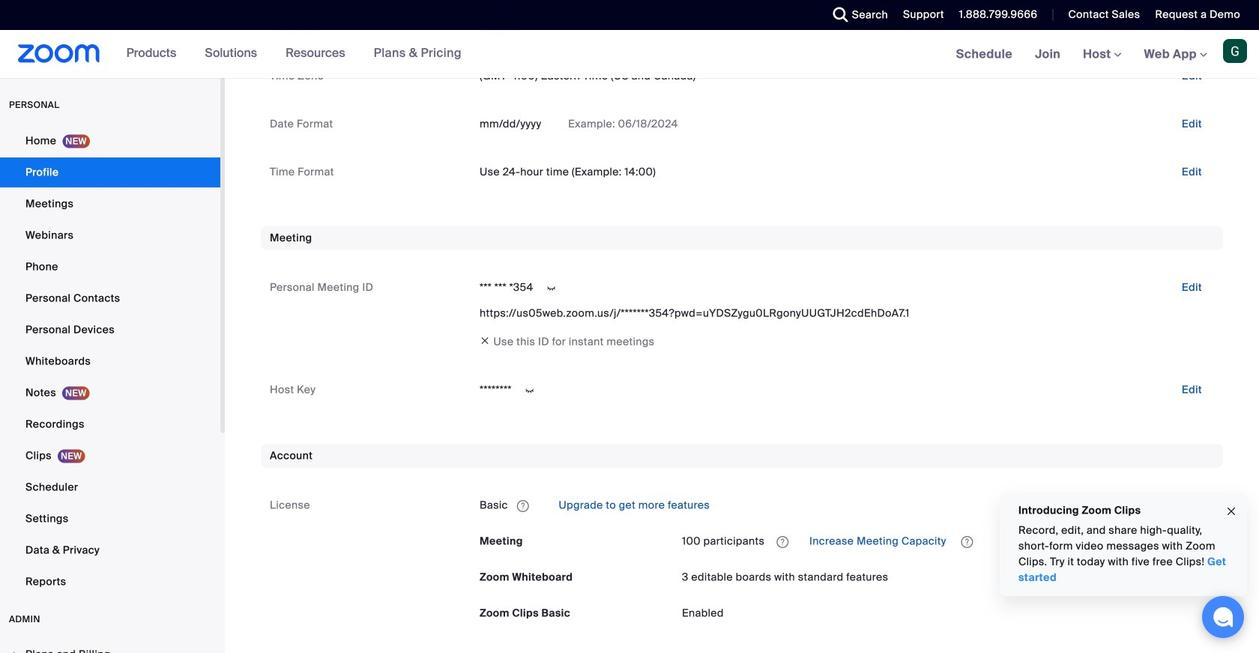 Task type: locate. For each thing, give the bounding box(es) containing it.
banner
[[0, 30, 1260, 79]]

personal menu menu
[[0, 126, 220, 598]]

menu item
[[0, 640, 220, 653]]

zoom logo image
[[18, 44, 100, 63]]

application
[[480, 494, 1215, 518], [682, 530, 1215, 554]]

0 vertical spatial application
[[480, 494, 1215, 518]]

right image
[[10, 650, 19, 653]]

product information navigation
[[100, 30, 473, 78]]

show personal meeting id image
[[540, 281, 564, 295]]

profile picture image
[[1224, 39, 1248, 63]]

show host key image
[[518, 384, 542, 397]]

learn more about your license type image
[[516, 501, 531, 511]]

1 vertical spatial application
[[682, 530, 1215, 554]]



Task type: vqa. For each thing, say whether or not it's contained in the screenshot.
the bottom &
no



Task type: describe. For each thing, give the bounding box(es) containing it.
open chat image
[[1213, 607, 1234, 628]]

meetings navigation
[[946, 30, 1260, 79]]

close image
[[1226, 503, 1238, 520]]

learn more about your meeting license image
[[773, 535, 794, 549]]



